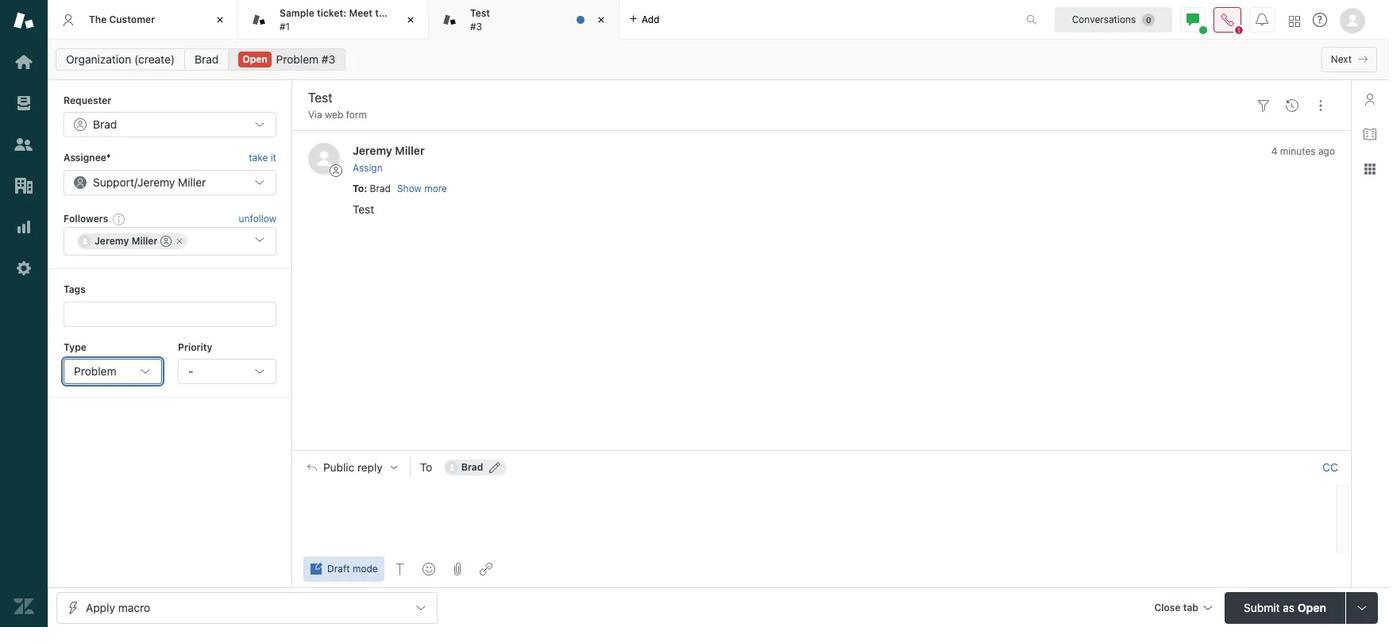 Task type: vqa. For each thing, say whether or not it's contained in the screenshot.
AVATAR
yes



Task type: describe. For each thing, give the bounding box(es) containing it.
public reply button
[[293, 451, 410, 485]]

customer context image
[[1364, 93, 1377, 106]]

hide composer image
[[815, 444, 828, 457]]

tabs tab list
[[48, 0, 1010, 40]]

take it
[[249, 152, 276, 164]]

zendesk image
[[14, 597, 34, 617]]

add link (cmd k) image
[[480, 563, 492, 576]]

the
[[375, 7, 390, 19]]

next button
[[1322, 47, 1378, 72]]

zendesk support image
[[14, 10, 34, 31]]

macro
[[118, 601, 150, 614]]

#1
[[280, 20, 290, 32]]

tab containing test
[[429, 0, 620, 40]]

jeremy for jeremy miller
[[95, 235, 129, 247]]

format text image
[[394, 563, 407, 576]]

brad inside requester element
[[93, 118, 117, 131]]

as
[[1283, 601, 1295, 614]]

jeremy miller assign
[[353, 144, 425, 174]]

(create)
[[134, 52, 175, 66]]

organization
[[66, 52, 131, 66]]

tab containing sample ticket: meet the ticket
[[238, 0, 429, 40]]

ticket:
[[317, 7, 347, 19]]

brad link
[[184, 48, 229, 71]]

via
[[308, 109, 322, 121]]

remove image
[[175, 237, 185, 246]]

Subject field
[[305, 88, 1246, 107]]

sample ticket: meet the ticket #1
[[280, 7, 419, 32]]

-
[[188, 365, 193, 378]]

submit as open
[[1244, 601, 1327, 614]]

insert emojis image
[[422, 563, 435, 576]]

reporting image
[[14, 217, 34, 238]]

problem for problem #3
[[276, 52, 319, 66]]

the customer
[[89, 13, 155, 25]]

followers
[[64, 213, 108, 225]]

form
[[346, 109, 367, 121]]

edit user image
[[490, 463, 501, 474]]

zendesk products image
[[1289, 15, 1300, 27]]

jeremy miller link
[[353, 144, 425, 158]]

klobrad84@gmail.com image
[[445, 462, 458, 475]]

via web form
[[308, 109, 367, 121]]

sample
[[280, 7, 314, 19]]

- button
[[178, 359, 276, 384]]

requester element
[[64, 112, 276, 138]]

#3 for test #3
[[470, 20, 482, 32]]

miller for jeremy miller
[[132, 235, 158, 247]]

to for to : brad show more test
[[353, 182, 364, 194]]

millerjeremy500@gmail.com image
[[79, 235, 91, 248]]

draft mode
[[327, 563, 378, 575]]

tab
[[1183, 602, 1199, 614]]

notifications image
[[1256, 13, 1269, 26]]

close image for the customer tab
[[212, 12, 228, 28]]

support / jeremy miller
[[93, 175, 206, 189]]

problem #3
[[276, 52, 335, 66]]

conversations
[[1072, 13, 1136, 25]]

organization (create)
[[66, 52, 175, 66]]

test #3
[[470, 7, 490, 32]]

to for to
[[420, 461, 432, 475]]

add
[[642, 13, 660, 25]]

mode
[[353, 563, 378, 575]]

secondary element
[[48, 44, 1389, 75]]

apps image
[[1364, 163, 1377, 176]]

views image
[[14, 93, 34, 114]]

to : brad show more test
[[353, 182, 447, 216]]

get started image
[[14, 52, 34, 72]]

take it button
[[249, 150, 276, 167]]

jeremy for jeremy miller assign
[[353, 144, 392, 158]]

displays possible ticket submission types image
[[1356, 602, 1369, 614]]

apply macro
[[86, 601, 150, 614]]

submit
[[1244, 601, 1280, 614]]

jeremy inside "assignee*" element
[[137, 175, 175, 189]]

info on adding followers image
[[113, 213, 126, 226]]

assign
[[353, 162, 383, 174]]

jeremy miller option
[[77, 234, 188, 250]]

miller inside "assignee*" element
[[178, 175, 206, 189]]

followers element
[[64, 227, 276, 256]]

take
[[249, 152, 268, 164]]

open inside secondary element
[[243, 53, 268, 65]]

unfollow button
[[239, 212, 276, 226]]

assign button
[[353, 161, 383, 175]]

it
[[271, 152, 276, 164]]

4 minutes ago
[[1272, 146, 1335, 158]]



Task type: locate. For each thing, give the bounding box(es) containing it.
web
[[325, 109, 343, 121]]

to left klobrad84@gmail.com icon
[[420, 461, 432, 475]]

0 horizontal spatial close image
[[212, 12, 228, 28]]

1 tab from the left
[[238, 0, 429, 40]]

jeremy down info on adding followers 'icon'
[[95, 235, 129, 247]]

jeremy right "support"
[[137, 175, 175, 189]]

test inside tabs tab list
[[470, 7, 490, 19]]

2 close image from the left
[[403, 12, 419, 28]]

close image left add dropdown button
[[593, 12, 609, 28]]

ticket
[[393, 7, 419, 19]]

miller left user is an agent icon
[[132, 235, 158, 247]]

1 vertical spatial problem
[[74, 365, 116, 378]]

ago
[[1319, 146, 1335, 158]]

1 vertical spatial #3
[[322, 52, 335, 66]]

assignee* element
[[64, 170, 276, 195]]

knowledge image
[[1364, 128, 1377, 141]]

priority
[[178, 341, 212, 353]]

problem for problem
[[74, 365, 116, 378]]

1 horizontal spatial to
[[420, 461, 432, 475]]

organization (create) button
[[56, 48, 185, 71]]

miller inside jeremy miller assign
[[395, 144, 425, 158]]

brad right klobrad84@gmail.com icon
[[461, 462, 483, 474]]

cc button
[[1323, 461, 1339, 475]]

brad inside "link"
[[195, 52, 219, 66]]

unfollow
[[239, 213, 276, 225]]

close image for tab containing sample ticket: meet the ticket
[[403, 12, 419, 28]]

Tags field
[[75, 306, 261, 322]]

0 vertical spatial #3
[[470, 20, 482, 32]]

1 vertical spatial miller
[[178, 175, 206, 189]]

customers image
[[14, 134, 34, 155]]

cc
[[1323, 461, 1338, 475]]

brad inside to : brad show more test
[[370, 182, 391, 194]]

add attachment image
[[451, 563, 464, 576]]

1 horizontal spatial miller
[[178, 175, 206, 189]]

minutes
[[1280, 146, 1316, 158]]

next
[[1331, 53, 1352, 65]]

events image
[[1286, 99, 1299, 112]]

4 minutes ago text field
[[1272, 146, 1335, 158]]

1 vertical spatial jeremy
[[137, 175, 175, 189]]

the customer tab
[[48, 0, 238, 40]]

show more button
[[397, 182, 447, 196]]

2 horizontal spatial jeremy
[[353, 144, 392, 158]]

miller inside option
[[132, 235, 158, 247]]

brad right :
[[370, 182, 391, 194]]

#3 for problem #3
[[322, 52, 335, 66]]

the
[[89, 13, 107, 25]]

to inside to : brad show more test
[[353, 182, 364, 194]]

0 horizontal spatial test
[[353, 203, 374, 216]]

show
[[397, 183, 422, 195]]

requester
[[64, 95, 112, 106]]

0 horizontal spatial problem
[[74, 365, 116, 378]]

open right brad "link"
[[243, 53, 268, 65]]

close image
[[212, 12, 228, 28], [403, 12, 419, 28], [593, 12, 609, 28]]

brad
[[195, 52, 219, 66], [93, 118, 117, 131], [370, 182, 391, 194], [461, 462, 483, 474]]

conversations button
[[1055, 7, 1173, 32]]

0 horizontal spatial to
[[353, 182, 364, 194]]

problem inside problem popup button
[[74, 365, 116, 378]]

1 horizontal spatial problem
[[276, 52, 319, 66]]

draft
[[327, 563, 350, 575]]

miller up show
[[395, 144, 425, 158]]

3 close image from the left
[[593, 12, 609, 28]]

to
[[353, 182, 364, 194], [420, 461, 432, 475]]

0 vertical spatial problem
[[276, 52, 319, 66]]

2 tab from the left
[[429, 0, 620, 40]]

0 vertical spatial open
[[243, 53, 268, 65]]

1 horizontal spatial close image
[[403, 12, 419, 28]]

open right as
[[1298, 601, 1327, 614]]

problem down type
[[74, 365, 116, 378]]

#3 inside test #3
[[470, 20, 482, 32]]

0 horizontal spatial jeremy
[[95, 235, 129, 247]]

jeremy miller
[[95, 235, 158, 247]]

1 vertical spatial to
[[420, 461, 432, 475]]

close tab
[[1155, 602, 1199, 614]]

public reply
[[323, 462, 383, 475]]

customer
[[109, 13, 155, 25]]

problem down #1
[[276, 52, 319, 66]]

miller
[[395, 144, 425, 158], [178, 175, 206, 189], [132, 235, 158, 247]]

1 horizontal spatial open
[[1298, 601, 1327, 614]]

organizations image
[[14, 176, 34, 196]]

0 vertical spatial to
[[353, 182, 364, 194]]

0 horizontal spatial #3
[[322, 52, 335, 66]]

2 vertical spatial miller
[[132, 235, 158, 247]]

jeremy inside option
[[95, 235, 129, 247]]

/
[[134, 175, 137, 189]]

4
[[1272, 146, 1278, 158]]

support
[[93, 175, 134, 189]]

0 vertical spatial jeremy
[[353, 144, 392, 158]]

main element
[[0, 0, 48, 628]]

1 vertical spatial test
[[353, 203, 374, 216]]

draft mode button
[[303, 557, 384, 582]]

1 horizontal spatial jeremy
[[137, 175, 175, 189]]

tab
[[238, 0, 429, 40], [429, 0, 620, 40]]

ticket actions image
[[1315, 99, 1327, 112]]

apply
[[86, 601, 115, 614]]

type
[[64, 341, 87, 353]]

tags
[[64, 284, 86, 296]]

jeremy
[[353, 144, 392, 158], [137, 175, 175, 189], [95, 235, 129, 247]]

1 horizontal spatial #3
[[470, 20, 482, 32]]

close image right the
[[403, 12, 419, 28]]

test inside to : brad show more test
[[353, 203, 374, 216]]

test right ticket
[[470, 7, 490, 19]]

reply
[[357, 462, 383, 475]]

add button
[[620, 0, 669, 39]]

1 horizontal spatial test
[[470, 7, 490, 19]]

#3 inside secondary element
[[322, 52, 335, 66]]

problem inside secondary element
[[276, 52, 319, 66]]

more
[[424, 183, 447, 195]]

0 horizontal spatial miller
[[132, 235, 158, 247]]

jeremy up assign
[[353, 144, 392, 158]]

2 horizontal spatial close image
[[593, 12, 609, 28]]

0 vertical spatial test
[[470, 7, 490, 19]]

close image inside the customer tab
[[212, 12, 228, 28]]

:
[[364, 182, 367, 194]]

problem button
[[64, 359, 162, 384]]

user is an agent image
[[161, 236, 172, 247]]

#3
[[470, 20, 482, 32], [322, 52, 335, 66]]

meet
[[349, 7, 373, 19]]

to down assign button
[[353, 182, 364, 194]]

button displays agent's chat status as online. image
[[1187, 13, 1200, 26]]

close tab button
[[1147, 592, 1219, 626]]

problem
[[276, 52, 319, 66], [74, 365, 116, 378]]

jeremy inside jeremy miller assign
[[353, 144, 392, 158]]

test down :
[[353, 203, 374, 216]]

brad down requester
[[93, 118, 117, 131]]

get help image
[[1313, 13, 1327, 27]]

close image up brad "link"
[[212, 12, 228, 28]]

filter image
[[1258, 99, 1270, 112]]

assignee*
[[64, 152, 111, 164]]

brad right (create)
[[195, 52, 219, 66]]

avatar image
[[308, 143, 340, 175]]

open
[[243, 53, 268, 65], [1298, 601, 1327, 614]]

2 vertical spatial jeremy
[[95, 235, 129, 247]]

miller right the '/'
[[178, 175, 206, 189]]

2 horizontal spatial miller
[[395, 144, 425, 158]]

1 close image from the left
[[212, 12, 228, 28]]

1 vertical spatial open
[[1298, 601, 1327, 614]]

test
[[470, 7, 490, 19], [353, 203, 374, 216]]

miller for jeremy miller assign
[[395, 144, 425, 158]]

public
[[323, 462, 354, 475]]

close
[[1155, 602, 1181, 614]]

admin image
[[14, 258, 34, 279]]

0 horizontal spatial open
[[243, 53, 268, 65]]

0 vertical spatial miller
[[395, 144, 425, 158]]



